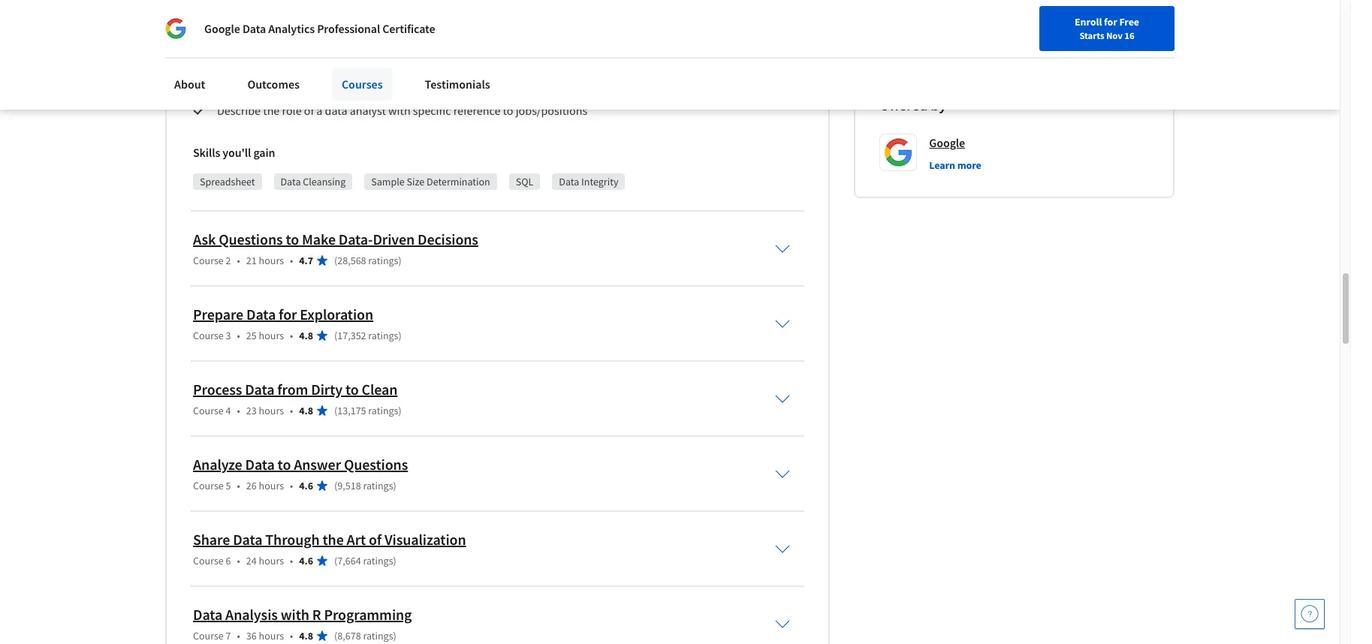 Task type: locate. For each thing, give the bounding box(es) containing it.
2 ( from the top
[[334, 329, 338, 343]]

data down conduct an analytical thinking self assessment giving specific examples of the application of analytical thinking
[[493, 79, 515, 94]]

course left 4
[[193, 404, 224, 418]]

1 vertical spatial for
[[279, 305, 297, 324]]

1 thinking from the left
[[328, 55, 370, 70]]

hours right 26
[[259, 479, 284, 493]]

course for process
[[193, 404, 224, 418]]

7,664
[[338, 554, 361, 568]]

1 horizontal spatial analytical
[[680, 55, 729, 70]]

) down programming
[[393, 630, 397, 643]]

4.8 down process data from dirty to clean
[[299, 404, 313, 418]]

0 horizontal spatial analytical
[[277, 55, 326, 70]]

and up "an"
[[252, 31, 271, 46]]

4.8 down prepare data for exploration
[[299, 329, 313, 343]]

ratings down driven on the top left of page
[[368, 254, 399, 267]]

2 4.6 from the top
[[299, 554, 313, 568]]

spreadsheets,
[[310, 79, 380, 94]]

share data through the art of visualization link
[[193, 530, 466, 549]]

0 vertical spatial role
[[276, 79, 296, 94]]

data up "an"
[[243, 21, 266, 36]]

0 vertical spatial 4.6
[[299, 479, 313, 493]]

1 horizontal spatial with
[[389, 103, 411, 118]]

0 horizontal spatial and
[[252, 31, 271, 46]]

data left the cleansing
[[281, 175, 301, 189]]

2 course from the top
[[193, 329, 224, 343]]

4 ( from the top
[[334, 479, 338, 493]]

• right "7"
[[237, 630, 240, 643]]

6 course from the top
[[193, 630, 224, 643]]

hours for the
[[259, 554, 284, 568]]

0 vertical spatial in
[[425, 31, 435, 46]]

jobs/positions
[[516, 103, 588, 118]]

google left career
[[927, 7, 963, 22]]

ratings
[[368, 254, 399, 267], [368, 329, 399, 343], [368, 404, 399, 418], [363, 479, 393, 493], [363, 554, 393, 568], [363, 630, 393, 643]]

to left make in the top of the page
[[286, 230, 299, 249]]

for left exploration in the left of the page
[[279, 305, 297, 324]]

6 hours from the top
[[259, 630, 284, 643]]

5 ( from the top
[[334, 554, 338, 568]]

for
[[1105, 15, 1118, 29], [279, 305, 297, 324]]

questions up 21
[[219, 230, 283, 249]]

self
[[373, 55, 390, 70]]

1 vertical spatial role
[[282, 103, 302, 118]]

prepare data for exploration link
[[193, 305, 374, 324]]

6
[[226, 554, 231, 568]]

course 4 • 23 hours •
[[193, 404, 293, 418]]

offered
[[880, 95, 928, 114]]

( for dirty
[[334, 404, 338, 418]]

ratings for to
[[368, 404, 399, 418]]

( for the
[[334, 554, 338, 568]]

1 ( from the top
[[334, 254, 338, 267]]

analytical down explain
[[277, 55, 326, 70]]

course 2 • 21 hours •
[[193, 254, 293, 267]]

testimonials link
[[416, 68, 500, 101]]

0 vertical spatial questions
[[219, 230, 283, 249]]

conduct an analytical thinking self assessment giving specific examples of the application of analytical thinking
[[217, 55, 773, 70]]

discuss the role of spreadsheets, query languages, and data visualization tools in data analytics
[[217, 79, 692, 94]]

answer
[[294, 455, 341, 474]]

hours for exploration
[[259, 329, 284, 343]]

assessment
[[393, 55, 451, 70]]

languages,
[[414, 79, 468, 94]]

to
[[503, 103, 514, 118], [286, 230, 299, 249], [346, 380, 359, 399], [278, 455, 291, 474]]

ratings down clean at the left of page
[[368, 404, 399, 418]]

google career certificates
[[927, 7, 1059, 22]]

courses
[[342, 77, 383, 92]]

determination
[[427, 175, 491, 189]]

) for questions
[[393, 479, 397, 493]]

course left 3
[[193, 329, 224, 343]]

analytics up conduct an analytical thinking self assessment giving specific examples of the application of analytical thinking
[[462, 31, 507, 46]]

1 vertical spatial questions
[[344, 455, 408, 474]]

process data from dirty to clean link
[[193, 380, 398, 399]]

role left a at top left
[[282, 103, 302, 118]]

share data through the art of visualization
[[193, 530, 466, 549]]

gain
[[254, 145, 275, 160]]

0 horizontal spatial thinking
[[328, 55, 370, 70]]

specific down define and explain key concepts involved in data analytics including data, data analysis, and data ecosystem
[[486, 55, 524, 70]]

2 vertical spatial 4.8
[[299, 630, 313, 643]]

analyze
[[193, 455, 242, 474]]

1 horizontal spatial specific
[[486, 55, 524, 70]]

learn
[[930, 158, 956, 172]]

about
[[174, 77, 205, 92]]

hours
[[259, 254, 284, 267], [259, 329, 284, 343], [259, 404, 284, 418], [259, 479, 284, 493], [259, 554, 284, 568], [259, 630, 284, 643]]

more
[[958, 158, 982, 172]]

course left 6
[[193, 554, 224, 568]]

4.6 down analyze data to answer questions
[[299, 479, 313, 493]]

3 ( from the top
[[334, 404, 338, 418]]

16
[[1125, 29, 1135, 41]]

analytics down application
[[647, 79, 692, 94]]

2 4.8 from the top
[[299, 404, 313, 418]]

17,352
[[338, 329, 366, 343]]

google for google data analytics professional certificate
[[204, 21, 240, 36]]

0 horizontal spatial analytics
[[462, 31, 507, 46]]

analyze data to answer questions
[[193, 455, 408, 474]]

4.6 for through
[[299, 554, 313, 568]]

• down analyze data to answer questions
[[290, 479, 293, 493]]

1 horizontal spatial for
[[1105, 15, 1118, 29]]

thinking
[[328, 55, 370, 70], [731, 55, 773, 70]]

data
[[243, 21, 266, 36], [281, 175, 301, 189], [559, 175, 580, 189], [246, 305, 276, 324], [245, 380, 275, 399], [245, 455, 275, 474], [233, 530, 263, 549], [193, 606, 223, 624]]

4.6 down through
[[299, 554, 313, 568]]

1 vertical spatial 4.8
[[299, 404, 313, 418]]

0 vertical spatial 4.8
[[299, 329, 313, 343]]

)
[[399, 254, 402, 267], [399, 329, 402, 343], [399, 404, 402, 418], [393, 479, 397, 493], [393, 554, 397, 568], [393, 630, 397, 643]]

0 vertical spatial analytics
[[462, 31, 507, 46]]

driven
[[373, 230, 415, 249]]

conduct
[[217, 55, 260, 70]]

questions up ( 9,518 ratings )
[[344, 455, 408, 474]]

hours for answer
[[259, 479, 284, 493]]

to right reference at top
[[503, 103, 514, 118]]

google up learn
[[930, 135, 966, 150]]

thinking down ecosystem
[[731, 55, 773, 70]]

5 hours from the top
[[259, 554, 284, 568]]

0 vertical spatial specific
[[486, 55, 524, 70]]

) for to
[[399, 404, 402, 418]]

course left "7"
[[193, 630, 224, 643]]

8,035,062 learners
[[996, 41, 1076, 55]]

0 horizontal spatial specific
[[413, 103, 451, 118]]

cleansing
[[303, 175, 346, 189]]

( 7,664 ratings )
[[334, 554, 397, 568]]

3 hours from the top
[[259, 404, 284, 418]]

analyze data to answer questions link
[[193, 455, 408, 474]]

( down dirty
[[334, 404, 338, 418]]

6 ( from the top
[[334, 630, 338, 643]]

data analysis with r programming link
[[193, 606, 412, 624]]

specific down 'languages,'
[[413, 103, 451, 118]]

through
[[265, 530, 320, 549]]

learners
[[1040, 41, 1076, 55]]

hours right 21
[[259, 254, 284, 267]]

( down exploration in the left of the page
[[334, 329, 338, 343]]

4 course from the top
[[193, 479, 224, 493]]

course left 2
[[193, 254, 224, 267]]

hours right 25
[[259, 329, 284, 343]]

of
[[577, 55, 587, 70], [668, 55, 678, 70], [298, 79, 308, 94], [304, 103, 314, 118], [369, 530, 382, 549]]

testimonials
[[425, 77, 490, 92]]

data up course 7 • 36 hours •
[[193, 606, 223, 624]]

hours for dirty
[[259, 404, 284, 418]]

programming
[[324, 606, 412, 624]]

hours right 36
[[259, 630, 284, 643]]

3 4.8 from the top
[[299, 630, 313, 643]]

and
[[252, 31, 271, 46], [657, 31, 676, 46], [471, 79, 490, 94]]

query
[[383, 79, 412, 94]]

1 hours from the top
[[259, 254, 284, 267]]

hours right 24
[[259, 554, 284, 568]]

4.8 down the data analysis with r programming
[[299, 630, 313, 643]]

offered by
[[880, 95, 947, 114]]

course left 5
[[193, 479, 224, 493]]

data integrity
[[559, 175, 619, 189]]

1 vertical spatial in
[[610, 79, 620, 94]]

data left ecosystem
[[679, 31, 701, 46]]

) right 13,175
[[399, 404, 402, 418]]

ratings right "9,518" at the left bottom
[[363, 479, 393, 493]]

outcomes
[[248, 77, 300, 92]]

analytical down ecosystem
[[680, 55, 729, 70]]

• right 6
[[237, 554, 240, 568]]

data left integrity
[[559, 175, 580, 189]]

( down ask questions to make data-driven decisions
[[334, 254, 338, 267]]

) down driven on the top left of page
[[399, 254, 402, 267]]

sample
[[371, 175, 405, 189]]

( for r
[[334, 630, 338, 643]]

( down answer
[[334, 479, 338, 493]]

• down the data analysis with r programming
[[290, 630, 293, 643]]

questions
[[219, 230, 283, 249], [344, 455, 408, 474]]

discuss
[[217, 79, 255, 94]]

• left 4.7
[[290, 254, 293, 267]]

) down visualization
[[393, 554, 397, 568]]

3 course from the top
[[193, 404, 224, 418]]

(
[[334, 254, 338, 267], [334, 329, 338, 343], [334, 404, 338, 418], [334, 479, 338, 493], [334, 554, 338, 568], [334, 630, 338, 643]]

analyst
[[350, 103, 386, 118]]

analysis,
[[611, 31, 655, 46]]

1 vertical spatial 4.6
[[299, 554, 313, 568]]

0 horizontal spatial for
[[279, 305, 297, 324]]

) for art
[[393, 554, 397, 568]]

0 vertical spatial for
[[1105, 15, 1118, 29]]

ask questions to make data-driven decisions
[[193, 230, 479, 249]]

1 course from the top
[[193, 254, 224, 267]]

course for data
[[193, 630, 224, 643]]

data up 24
[[233, 530, 263, 549]]

( down programming
[[334, 630, 338, 643]]

ratings down programming
[[363, 630, 393, 643]]

with down query
[[389, 103, 411, 118]]

5 course from the top
[[193, 554, 224, 568]]

for up nov
[[1105, 15, 1118, 29]]

visualization
[[385, 530, 466, 549]]

in right tools
[[610, 79, 620, 94]]

with left r
[[281, 606, 309, 624]]

and up reference at top
[[471, 79, 490, 94]]

google for google career certificates
[[927, 7, 963, 22]]

sql
[[516, 175, 534, 189]]

decisions
[[418, 230, 479, 249]]

by
[[931, 95, 947, 114]]

data up 25
[[246, 305, 276, 324]]

4.7
[[299, 254, 313, 267]]

course for ask
[[193, 254, 224, 267]]

analytics
[[462, 31, 507, 46], [647, 79, 692, 94]]

role down explain
[[276, 79, 296, 94]]

2 analytical from the left
[[680, 55, 729, 70]]

) for programming
[[393, 630, 397, 643]]

1 4.6 from the top
[[299, 479, 313, 493]]

ratings for questions
[[363, 479, 393, 493]]

) right "9,518" at the left bottom
[[393, 479, 397, 493]]

2 hours from the top
[[259, 329, 284, 343]]

thinking up the spreadsheets,
[[328, 55, 370, 70]]

certificate
[[383, 21, 435, 36]]

of down data,
[[577, 55, 587, 70]]

google data analytics professional certificate
[[204, 21, 435, 36]]

and right the analysis,
[[657, 31, 676, 46]]

None search field
[[214, 9, 575, 39]]

starts
[[1080, 29, 1105, 41]]

in up "assessment"
[[425, 31, 435, 46]]

in
[[425, 31, 435, 46], [610, 79, 620, 94]]

hours for r
[[259, 630, 284, 643]]

1 vertical spatial analytics
[[647, 79, 692, 94]]

hours right 23
[[259, 404, 284, 418]]

• down through
[[290, 554, 293, 568]]

( for make
[[334, 254, 338, 267]]

1 vertical spatial with
[[281, 606, 309, 624]]

1 horizontal spatial and
[[471, 79, 490, 94]]

) for data-
[[399, 254, 402, 267]]

course 5 • 26 hours •
[[193, 479, 293, 493]]

google up conduct
[[204, 21, 240, 36]]

role for a
[[282, 103, 302, 118]]

( for answer
[[334, 479, 338, 493]]

1 horizontal spatial thinking
[[731, 55, 773, 70]]

2 horizontal spatial and
[[657, 31, 676, 46]]

1 4.8 from the top
[[299, 329, 313, 343]]

• right 5
[[237, 479, 240, 493]]

9,518
[[338, 479, 361, 493]]

1 analytical from the left
[[277, 55, 326, 70]]

sample size determination
[[371, 175, 491, 189]]

free
[[1120, 15, 1140, 29]]

8,678
[[338, 630, 361, 643]]

4 hours from the top
[[259, 479, 284, 493]]

( down share data through the art of visualization
[[334, 554, 338, 568]]

ratings right the 7,664
[[363, 554, 393, 568]]



Task type: describe. For each thing, give the bounding box(es) containing it.
course 7 • 36 hours •
[[193, 630, 293, 643]]

0 vertical spatial with
[[389, 103, 411, 118]]

the left art
[[323, 530, 344, 549]]

data,
[[558, 31, 584, 46]]

4.8 for for
[[299, 329, 313, 343]]

13,175
[[338, 404, 366, 418]]

dirty
[[311, 380, 343, 399]]

courses link
[[333, 68, 392, 101]]

36
[[246, 630, 257, 643]]

exploration
[[300, 305, 374, 324]]

define
[[217, 31, 250, 46]]

21
[[246, 254, 257, 267]]

course 6 • 24 hours •
[[193, 554, 293, 568]]

describe
[[217, 103, 261, 118]]

data right a at top left
[[325, 103, 347, 118]]

define and explain key concepts involved in data analytics including data, data analysis, and data ecosystem
[[217, 31, 756, 46]]

prepare
[[193, 305, 244, 324]]

application
[[608, 55, 665, 70]]

art
[[347, 530, 366, 549]]

( 9,518 ratings )
[[334, 479, 397, 493]]

1 horizontal spatial in
[[610, 79, 620, 94]]

make
[[302, 230, 336, 249]]

data down application
[[622, 79, 645, 94]]

skills
[[193, 145, 220, 160]]

describe the role of a data analyst with specific reference to jobs/positions
[[217, 103, 588, 118]]

( 17,352 ratings )
[[334, 329, 402, 343]]

ratings for data-
[[368, 254, 399, 267]]

of right application
[[668, 55, 678, 70]]

to left answer
[[278, 455, 291, 474]]

0 horizontal spatial in
[[425, 31, 435, 46]]

course for analyze
[[193, 479, 224, 493]]

clean
[[362, 380, 398, 399]]

giving
[[454, 55, 484, 70]]

for inside enroll for free starts nov 16
[[1105, 15, 1118, 29]]

• right 3
[[237, 329, 240, 343]]

about link
[[165, 68, 214, 101]]

share
[[193, 530, 230, 549]]

data cleansing
[[281, 175, 346, 189]]

ratings for programming
[[363, 630, 393, 643]]

• right 4
[[237, 404, 240, 418]]

of left the spreadsheets,
[[298, 79, 308, 94]]

google career certificates link
[[927, 7, 1059, 22]]

0 horizontal spatial with
[[281, 606, 309, 624]]

• down from
[[290, 404, 293, 418]]

enroll
[[1075, 15, 1103, 29]]

ecosystem
[[703, 31, 756, 46]]

4.8 for with
[[299, 630, 313, 643]]

size
[[407, 175, 425, 189]]

2
[[226, 254, 231, 267]]

enroll for free starts nov 16
[[1075, 15, 1140, 41]]

google image
[[165, 18, 186, 39]]

you'll
[[223, 145, 251, 160]]

5
[[226, 479, 231, 493]]

4
[[226, 404, 231, 418]]

examples
[[527, 55, 575, 70]]

show notifications image
[[1138, 19, 1156, 37]]

4.8 for from
[[299, 404, 313, 418]]

2 thinking from the left
[[731, 55, 773, 70]]

analysis
[[226, 606, 278, 624]]

to up 13,175
[[346, 380, 359, 399]]

( 28,568 ratings )
[[334, 254, 402, 267]]

course 3 • 25 hours •
[[193, 329, 293, 343]]

learn more
[[930, 158, 982, 172]]

reference
[[454, 103, 501, 118]]

english button
[[1025, 0, 1116, 49]]

24
[[246, 554, 257, 568]]

23
[[246, 404, 257, 418]]

data analysis with r programming
[[193, 606, 412, 624]]

data up 26
[[245, 455, 275, 474]]

certificates
[[1001, 7, 1059, 22]]

the down "an"
[[257, 79, 274, 94]]

r
[[312, 606, 321, 624]]

8,035,062
[[996, 41, 1038, 55]]

3
[[226, 329, 231, 343]]

1 horizontal spatial questions
[[344, 455, 408, 474]]

of left a at top left
[[304, 103, 314, 118]]

nov
[[1107, 29, 1123, 41]]

data right data,
[[586, 31, 609, 46]]

learn more button
[[930, 158, 982, 173]]

google link
[[930, 134, 966, 152]]

data up giving at the top left of page
[[437, 31, 459, 46]]

) right the 17,352
[[399, 329, 402, 343]]

involved
[[380, 31, 423, 46]]

26
[[246, 479, 257, 493]]

( 8,678 ratings )
[[334, 630, 397, 643]]

hours for make
[[259, 254, 284, 267]]

( for exploration
[[334, 329, 338, 343]]

ratings right the 17,352
[[368, 329, 399, 343]]

skills you'll gain
[[193, 145, 275, 160]]

( 13,175 ratings )
[[334, 404, 402, 418]]

spreadsheet
[[200, 175, 255, 189]]

data up 23
[[245, 380, 275, 399]]

help center image
[[1301, 606, 1319, 624]]

outcomes link
[[239, 68, 309, 101]]

7
[[226, 630, 231, 643]]

4.6 for to
[[299, 479, 313, 493]]

prepare data for exploration
[[193, 305, 374, 324]]

course for prepare
[[193, 329, 224, 343]]

1 horizontal spatial analytics
[[647, 79, 692, 94]]

tools
[[583, 79, 608, 94]]

including
[[509, 31, 556, 46]]

• right 2
[[237, 254, 240, 267]]

role for spreadsheets,
[[276, 79, 296, 94]]

analytics
[[268, 21, 315, 36]]

an
[[262, 55, 275, 70]]

the down 'outcomes' link
[[263, 103, 280, 118]]

integrity
[[582, 175, 619, 189]]

professional
[[317, 21, 380, 36]]

ratings for art
[[363, 554, 393, 568]]

course for share
[[193, 554, 224, 568]]

• down the prepare data for exploration link at the left of page
[[290, 329, 293, 343]]

of right art
[[369, 530, 382, 549]]

visualization
[[517, 79, 580, 94]]

25
[[246, 329, 257, 343]]

0 horizontal spatial questions
[[219, 230, 283, 249]]

1 vertical spatial specific
[[413, 103, 451, 118]]

explain
[[274, 31, 310, 46]]

english
[[1052, 17, 1089, 32]]

the up tools
[[590, 55, 606, 70]]



Task type: vqa. For each thing, say whether or not it's contained in the screenshot.


